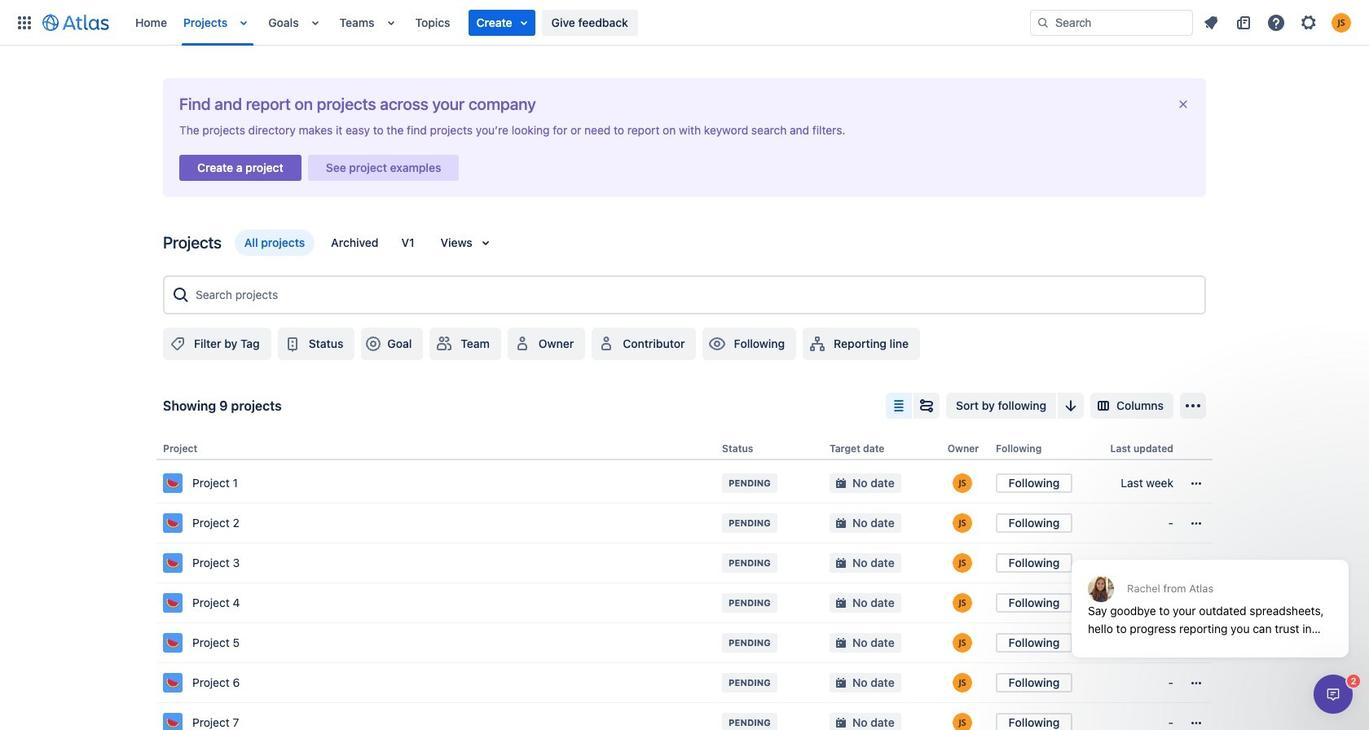 Task type: describe. For each thing, give the bounding box(es) containing it.
0 vertical spatial dialog
[[1064, 520, 1358, 670]]

notifications image
[[1202, 13, 1221, 32]]

search image
[[1037, 16, 1050, 29]]

settings image
[[1300, 13, 1319, 32]]

1 horizontal spatial list
[[1197, 9, 1360, 35]]

1 vertical spatial dialog
[[1314, 675, 1354, 714]]

tag image
[[168, 334, 188, 354]]

Search projects field
[[191, 280, 1199, 310]]

status image
[[283, 334, 302, 354]]

0 horizontal spatial list
[[127, 0, 1031, 45]]



Task type: vqa. For each thing, say whether or not it's contained in the screenshot.
townsquare image related to HEADING for third townsquare icon from the bottom of the page
no



Task type: locate. For each thing, give the bounding box(es) containing it.
banner
[[0, 0, 1370, 46]]

display as list image
[[890, 396, 909, 416]]

display as timeline image
[[917, 396, 937, 416]]

close banner image
[[1177, 98, 1190, 111]]

reverse sort order image
[[1062, 396, 1081, 416]]

following image
[[708, 334, 728, 354]]

None search field
[[1031, 9, 1194, 35]]

account image
[[1332, 13, 1352, 32]]

top element
[[10, 0, 1031, 45]]

list
[[127, 0, 1031, 45], [1197, 9, 1360, 35]]

list item inside list
[[468, 9, 535, 35]]

search projects image
[[171, 285, 191, 305]]

help image
[[1267, 13, 1287, 32]]

dialog
[[1064, 520, 1358, 670], [1314, 675, 1354, 714]]

list item
[[468, 9, 535, 35]]

switch to... image
[[15, 13, 34, 32]]

Search field
[[1031, 9, 1194, 35]]



